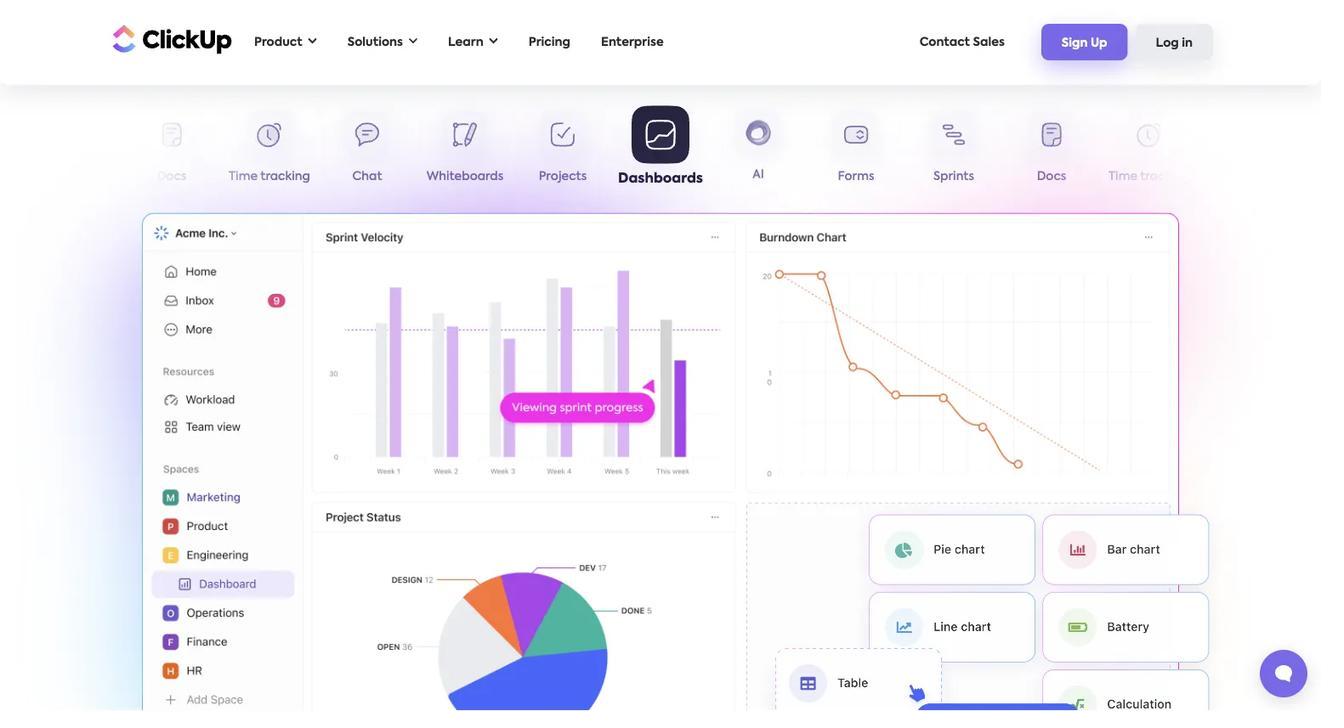 Task type: locate. For each thing, give the bounding box(es) containing it.
0 horizontal spatial docs
[[157, 171, 187, 183]]

2 sprints button from the left
[[905, 111, 1003, 190]]

sprints button
[[25, 111, 123, 190], [905, 111, 1003, 190]]

time
[[229, 171, 258, 183], [1109, 171, 1138, 183]]

0 horizontal spatial time
[[229, 171, 258, 183]]

1 tracking from the left
[[260, 171, 310, 183]]

whiteboards button
[[416, 111, 514, 190]]

1 sprints button from the left
[[25, 111, 123, 190]]

chat button
[[318, 111, 416, 190]]

1 time tracking from the left
[[229, 171, 310, 183]]

contact
[[920, 36, 970, 48]]

forms
[[838, 171, 875, 183]]

2 tracking from the left
[[1141, 171, 1190, 183]]

1 horizontal spatial docs button
[[1003, 111, 1101, 190]]

pricing link
[[520, 25, 579, 60]]

sprints
[[54, 171, 94, 183], [934, 171, 974, 183]]

sign
[[1062, 37, 1088, 49]]

up
[[1091, 37, 1108, 49]]

time tracking
[[229, 171, 310, 183], [1109, 171, 1190, 183]]

log in
[[1156, 37, 1193, 49]]

1 horizontal spatial docs
[[1037, 171, 1067, 183]]

0 horizontal spatial sprints
[[54, 171, 94, 183]]

docs button
[[123, 111, 221, 190], [1003, 111, 1101, 190]]

tracking
[[260, 171, 310, 183], [1141, 171, 1190, 183]]

log
[[1156, 37, 1179, 49]]

docs
[[157, 171, 187, 183], [1037, 171, 1067, 183]]

solutions button
[[339, 25, 426, 60]]

1 docs from the left
[[157, 171, 187, 183]]

1 time from the left
[[229, 171, 258, 183]]

1 horizontal spatial sprints
[[934, 171, 974, 183]]

0 horizontal spatial tracking
[[260, 171, 310, 183]]

log in link
[[1136, 24, 1213, 60]]

tracking for second the time tracking button from left
[[1141, 171, 1190, 183]]

contact sales link
[[911, 25, 1013, 60]]

chat
[[352, 171, 382, 183]]

1 horizontal spatial sprints button
[[905, 111, 1003, 190]]

enterprise
[[601, 36, 664, 48]]

1 horizontal spatial time
[[1109, 171, 1138, 183]]

2 time tracking button from the left
[[1101, 111, 1199, 190]]

0 horizontal spatial time tracking button
[[221, 111, 318, 190]]

0 horizontal spatial sprints button
[[25, 111, 123, 190]]

clickup image
[[108, 23, 232, 55]]

2 time from the left
[[1109, 171, 1138, 183]]

dashboards image
[[142, 213, 1180, 712], [754, 496, 1230, 712]]

forms button
[[807, 111, 905, 190]]

solutions
[[348, 36, 403, 48]]

0 horizontal spatial docs button
[[123, 111, 221, 190]]

ai
[[753, 171, 764, 183]]

1 docs button from the left
[[123, 111, 221, 190]]

contact sales
[[920, 36, 1005, 48]]

1 horizontal spatial tracking
[[1141, 171, 1190, 183]]

0 horizontal spatial time tracking
[[229, 171, 310, 183]]

1 horizontal spatial time tracking
[[1109, 171, 1190, 183]]

time tracking button
[[221, 111, 318, 190], [1101, 111, 1199, 190]]

1 horizontal spatial time tracking button
[[1101, 111, 1199, 190]]



Task type: vqa. For each thing, say whether or not it's contained in the screenshot.
leftmost Sprints "button"
yes



Task type: describe. For each thing, give the bounding box(es) containing it.
projects button
[[514, 111, 612, 190]]

2 docs button from the left
[[1003, 111, 1101, 190]]

learn button
[[440, 25, 507, 60]]

tracking for second the time tracking button from right
[[260, 171, 310, 183]]

projects
[[539, 171, 587, 183]]

2 sprints from the left
[[934, 171, 974, 183]]

enterprise link
[[593, 25, 672, 60]]

1 sprints from the left
[[54, 171, 94, 183]]

sign up button
[[1042, 24, 1128, 60]]

product
[[254, 36, 302, 48]]

ai button
[[710, 111, 807, 190]]

learn
[[448, 36, 484, 48]]

whiteboards
[[427, 171, 504, 183]]

in
[[1182, 37, 1193, 49]]

dashboards button
[[612, 106, 710, 190]]

sign up
[[1062, 37, 1108, 49]]

2 docs from the left
[[1037, 171, 1067, 183]]

sales
[[973, 36, 1005, 48]]

1 time tracking button from the left
[[221, 111, 318, 190]]

product button
[[246, 25, 325, 60]]

pricing
[[529, 36, 571, 48]]

2 time tracking from the left
[[1109, 171, 1190, 183]]

dashboards
[[618, 172, 703, 185]]



